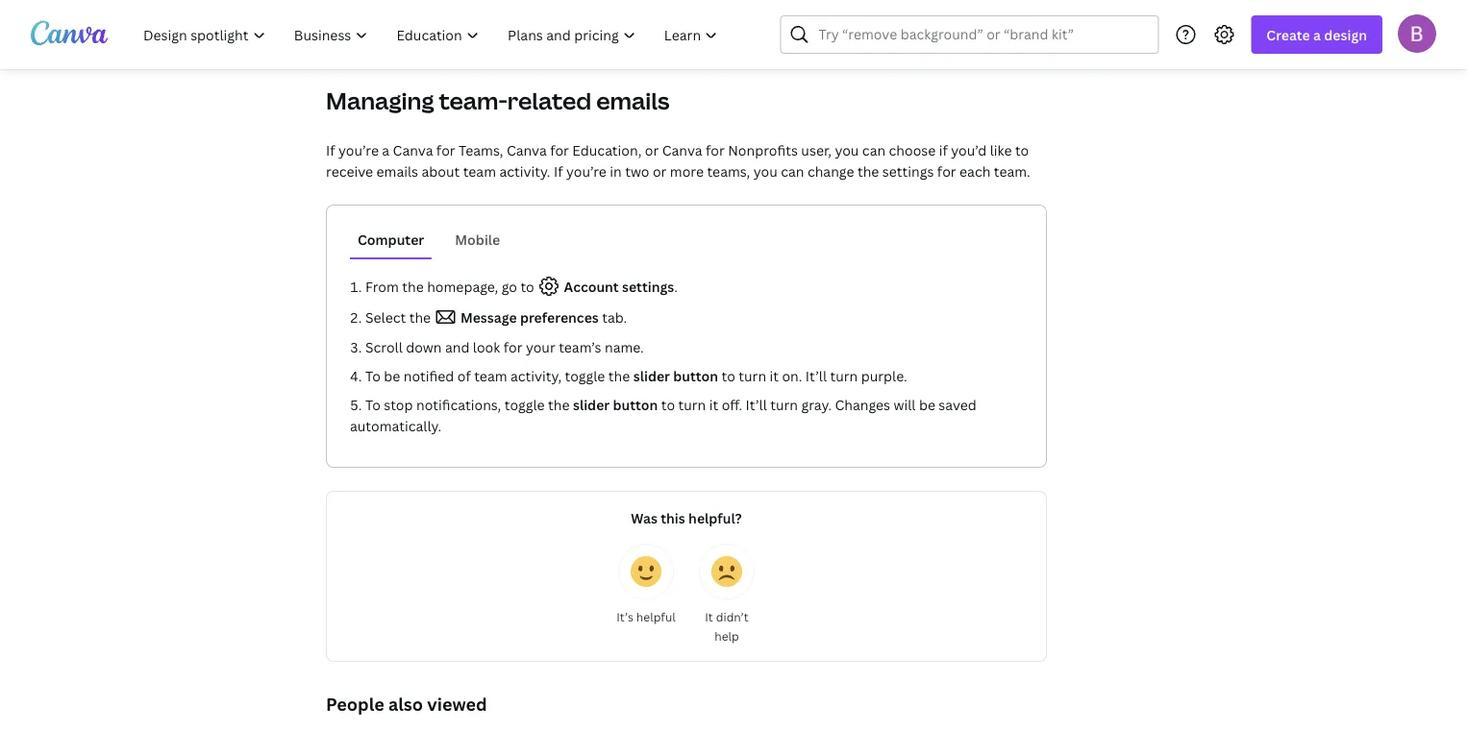 Task type: describe. For each thing, give the bounding box(es) containing it.
1 vertical spatial you're
[[566, 162, 607, 180]]

account settings
[[561, 277, 674, 296]]

choose
[[889, 141, 936, 159]]

managing team-related emails
[[326, 85, 670, 116]]

people also viewed
[[326, 693, 487, 716]]

preferences
[[520, 308, 599, 327]]

for right the 'look'
[[504, 338, 523, 356]]

turn up changes
[[830, 367, 858, 385]]

0 horizontal spatial you're
[[339, 141, 379, 159]]

it inside to turn it off. it'll turn gray. changes will be saved automatically.
[[709, 396, 719, 414]]

turn up off.
[[739, 367, 767, 385]]

also
[[389, 693, 423, 716]]

a inside if you're a canva for teams, canva for education, or canva for nonprofits user, you can choose if you'd like to receive emails about team activity. if you're in two or more teams, you can change the settings for each team.
[[382, 141, 390, 159]]

team inside if you're a canva for teams, canva for education, or canva for nonprofits user, you can choose if you'd like to receive emails about team activity. if you're in two or more teams, you can change the settings for each team.
[[463, 162, 496, 180]]

scroll
[[365, 338, 403, 356]]

change
[[808, 162, 854, 180]]

1 horizontal spatial toggle
[[565, 367, 605, 385]]

viewed
[[427, 693, 487, 716]]

nonprofits
[[728, 141, 798, 159]]

0 vertical spatial it
[[770, 367, 779, 385]]

Try "remove background" or "brand kit" search field
[[819, 16, 1147, 53]]

select
[[365, 308, 406, 327]]

notified
[[404, 367, 454, 385]]

look
[[473, 338, 500, 356]]

0 vertical spatial can
[[863, 141, 886, 159]]

to be notified of team activity, toggle the slider button to turn it on. it'll turn purple.
[[365, 367, 908, 385]]

user,
[[801, 141, 832, 159]]

in
[[610, 162, 622, 180]]

to inside if you're a canva for teams, canva for education, or canva for nonprofits user, you can choose if you'd like to receive emails about team activity. if you're in two or more teams, you can change the settings for each team.
[[1015, 141, 1029, 159]]

people
[[326, 693, 384, 716]]

receive
[[326, 162, 373, 180]]

🙂 image
[[631, 557, 662, 588]]

1 horizontal spatial it'll
[[806, 367, 827, 385]]

related
[[508, 85, 592, 116]]

to for to stop notifications, toggle the
[[365, 396, 381, 414]]

help
[[715, 628, 739, 644]]

.
[[674, 277, 678, 296]]

0 horizontal spatial toggle
[[505, 396, 545, 414]]

like
[[990, 141, 1012, 159]]

stop
[[384, 396, 413, 414]]

1 vertical spatial or
[[653, 162, 667, 180]]

message
[[461, 308, 517, 327]]

on.
[[782, 367, 803, 385]]

if you're a canva for teams, canva for education, or canva for nonprofits user, you can choose if you'd like to receive emails about team activity. if you're in two or more teams, you can change the settings for each team.
[[326, 141, 1031, 180]]

create a design button
[[1252, 15, 1383, 54]]

more
[[670, 162, 704, 180]]

1 vertical spatial if
[[554, 162, 563, 180]]

of
[[458, 367, 471, 385]]

emails inside if you're a canva for teams, canva for education, or canva for nonprofits user, you can choose if you'd like to receive emails about team activity. if you're in two or more teams, you can change the settings for each team.
[[377, 162, 418, 180]]

3 canva from the left
[[662, 141, 703, 159]]

0 horizontal spatial settings
[[622, 277, 674, 296]]

account
[[564, 277, 619, 296]]

0 vertical spatial you
[[835, 141, 859, 159]]

activity.
[[500, 162, 551, 180]]

1 horizontal spatial emails
[[596, 85, 670, 116]]

it
[[705, 609, 713, 625]]

gray.
[[802, 396, 832, 414]]

from
[[365, 277, 399, 296]]

0 vertical spatial be
[[384, 367, 400, 385]]

team-
[[439, 85, 508, 116]]

homepage,
[[427, 277, 498, 296]]

managing
[[326, 85, 434, 116]]

will
[[894, 396, 916, 414]]

purple.
[[861, 367, 908, 385]]

teams,
[[459, 141, 503, 159]]

2 canva from the left
[[507, 141, 547, 159]]

turn left off.
[[678, 396, 706, 414]]

for up teams,
[[706, 141, 725, 159]]



Task type: locate. For each thing, give the bounding box(es) containing it.
or up two
[[645, 141, 659, 159]]

1 vertical spatial you
[[754, 162, 778, 180]]

to down to be notified of team activity, toggle the slider button to turn it on. it'll turn purple.
[[661, 396, 675, 414]]

the right the from in the left of the page
[[402, 277, 424, 296]]

to up off.
[[722, 367, 736, 385]]

create a design
[[1267, 25, 1368, 44]]

you'd
[[951, 141, 987, 159]]

to right 'like'
[[1015, 141, 1029, 159]]

1 vertical spatial it
[[709, 396, 719, 414]]

the inside if you're a canva for teams, canva for education, or canva for nonprofits user, you can choose if you'd like to receive emails about team activity. if you're in two or more teams, you can change the settings for each team.
[[858, 162, 879, 180]]

0 horizontal spatial button
[[613, 396, 658, 414]]

about
[[422, 162, 460, 180]]

it
[[770, 367, 779, 385], [709, 396, 719, 414]]

1 canva from the left
[[393, 141, 433, 159]]

0 vertical spatial emails
[[596, 85, 670, 116]]

0 horizontal spatial if
[[326, 141, 335, 159]]

a down the managing
[[382, 141, 390, 159]]

0 vertical spatial slider
[[634, 367, 670, 385]]

1 horizontal spatial be
[[919, 396, 936, 414]]

0 vertical spatial or
[[645, 141, 659, 159]]

to right go
[[521, 277, 534, 296]]

canva
[[393, 141, 433, 159], [507, 141, 547, 159], [662, 141, 703, 159]]

0 vertical spatial to
[[365, 367, 381, 385]]

0 vertical spatial toggle
[[565, 367, 605, 385]]

if right the activity.
[[554, 162, 563, 180]]

turn down on.
[[771, 396, 798, 414]]

if
[[939, 141, 948, 159]]

education,
[[573, 141, 642, 159]]

1 vertical spatial be
[[919, 396, 936, 414]]

1 horizontal spatial a
[[1314, 25, 1321, 44]]

and
[[445, 338, 470, 356]]

to inside to turn it off. it'll turn gray. changes will be saved automatically.
[[661, 396, 675, 414]]

team down teams,
[[463, 162, 496, 180]]

1 to from the top
[[365, 367, 381, 385]]

design
[[1325, 25, 1368, 44]]

it'll right on.
[[806, 367, 827, 385]]

0 horizontal spatial a
[[382, 141, 390, 159]]

go
[[502, 277, 517, 296]]

was
[[631, 509, 658, 528]]

the right the 'change'
[[858, 162, 879, 180]]

it's
[[617, 609, 634, 625]]

to left stop
[[365, 396, 381, 414]]

emails
[[596, 85, 670, 116], [377, 162, 418, 180]]

team.
[[994, 162, 1031, 180]]

for up the activity.
[[550, 141, 569, 159]]

0 horizontal spatial be
[[384, 367, 400, 385]]

toggle down team's
[[565, 367, 605, 385]]

1 horizontal spatial if
[[554, 162, 563, 180]]

a
[[1314, 25, 1321, 44], [382, 141, 390, 159]]

1 vertical spatial toggle
[[505, 396, 545, 414]]

it left off.
[[709, 396, 719, 414]]

2 horizontal spatial canva
[[662, 141, 703, 159]]

it'll
[[806, 367, 827, 385], [746, 396, 767, 414]]

automatically.
[[350, 417, 442, 435]]

two
[[625, 162, 650, 180]]

can left choose
[[863, 141, 886, 159]]

toggle down activity,
[[505, 396, 545, 414]]

settings up tab.
[[622, 277, 674, 296]]

to
[[1015, 141, 1029, 159], [521, 277, 534, 296], [722, 367, 736, 385], [661, 396, 675, 414]]

tab.
[[599, 308, 627, 327]]

canva up about
[[393, 141, 433, 159]]

the up down
[[409, 308, 431, 327]]

you're left in
[[566, 162, 607, 180]]

saved
[[939, 396, 977, 414]]

select the
[[365, 308, 434, 327]]

1 horizontal spatial it
[[770, 367, 779, 385]]

for down if
[[938, 162, 957, 180]]

you
[[835, 141, 859, 159], [754, 162, 778, 180]]

0 vertical spatial settings
[[883, 162, 934, 180]]

the down activity,
[[548, 396, 570, 414]]

didn't
[[716, 609, 749, 625]]

this
[[661, 509, 685, 528]]

notifications,
[[416, 396, 501, 414]]

settings inside if you're a canva for teams, canva for education, or canva for nonprofits user, you can choose if you'd like to receive emails about team activity. if you're in two or more teams, you can change the settings for each team.
[[883, 162, 934, 180]]

0 vertical spatial if
[[326, 141, 335, 159]]

1 vertical spatial it'll
[[746, 396, 767, 414]]

it's helpful
[[617, 609, 676, 625]]

for up about
[[436, 141, 456, 159]]

it left on.
[[770, 367, 779, 385]]

emails left about
[[377, 162, 418, 180]]

team right of
[[474, 367, 507, 385]]

1 horizontal spatial you're
[[566, 162, 607, 180]]

0 horizontal spatial canva
[[393, 141, 433, 159]]

or right two
[[653, 162, 667, 180]]

canva up 'more' in the top of the page
[[662, 141, 703, 159]]

was this helpful?
[[631, 509, 742, 528]]

0 horizontal spatial can
[[781, 162, 804, 180]]

0 vertical spatial a
[[1314, 25, 1321, 44]]

be up stop
[[384, 367, 400, 385]]

each
[[960, 162, 991, 180]]

0 horizontal spatial slider
[[573, 396, 610, 414]]

1 horizontal spatial settings
[[883, 162, 934, 180]]

a inside dropdown button
[[1314, 25, 1321, 44]]

1 vertical spatial a
[[382, 141, 390, 159]]

mobile
[[455, 230, 500, 249]]

down
[[406, 338, 442, 356]]

button
[[674, 367, 718, 385], [613, 396, 658, 414]]

can down user,
[[781, 162, 804, 180]]

1 horizontal spatial canva
[[507, 141, 547, 159]]

you're
[[339, 141, 379, 159], [566, 162, 607, 180]]

be inside to turn it off. it'll turn gray. changes will be saved automatically.
[[919, 396, 936, 414]]

1 horizontal spatial slider
[[634, 367, 670, 385]]

create
[[1267, 25, 1311, 44]]

0 horizontal spatial you
[[754, 162, 778, 180]]

0 vertical spatial you're
[[339, 141, 379, 159]]

to turn it off. it'll turn gray. changes will be saved automatically.
[[350, 396, 977, 435]]

0 horizontal spatial it'll
[[746, 396, 767, 414]]

it'll right off.
[[746, 396, 767, 414]]

0 vertical spatial button
[[674, 367, 718, 385]]

for
[[436, 141, 456, 159], [550, 141, 569, 159], [706, 141, 725, 159], [938, 162, 957, 180], [504, 338, 523, 356]]

slider down to be notified of team activity, toggle the slider button to turn it on. it'll turn purple.
[[573, 396, 610, 414]]

1 vertical spatial emails
[[377, 162, 418, 180]]

changes
[[835, 396, 891, 414]]

1 vertical spatial slider
[[573, 396, 610, 414]]

team's
[[559, 338, 602, 356]]

off.
[[722, 396, 743, 414]]

you down nonprofits
[[754, 162, 778, 180]]

button down to be notified of team activity, toggle the slider button to turn it on. it'll turn purple.
[[613, 396, 658, 414]]

computer button
[[350, 221, 432, 258]]

emails up education,
[[596, 85, 670, 116]]

toggle
[[565, 367, 605, 385], [505, 396, 545, 414]]

0 vertical spatial team
[[463, 162, 496, 180]]

name.
[[605, 338, 644, 356]]

from the homepage, go to
[[365, 277, 538, 296]]

slider down name.
[[634, 367, 670, 385]]

slider
[[634, 367, 670, 385], [573, 396, 610, 414]]

helpful
[[636, 609, 676, 625]]

message preferences
[[457, 308, 599, 327]]

1 horizontal spatial button
[[674, 367, 718, 385]]

you up the 'change'
[[835, 141, 859, 159]]

to stop notifications, toggle the slider button
[[365, 396, 658, 414]]

helpful?
[[689, 509, 742, 528]]

1 vertical spatial can
[[781, 162, 804, 180]]

settings down choose
[[883, 162, 934, 180]]

0 vertical spatial it'll
[[806, 367, 827, 385]]

be
[[384, 367, 400, 385], [919, 396, 936, 414]]

1 horizontal spatial can
[[863, 141, 886, 159]]

canva up the activity.
[[507, 141, 547, 159]]

1 vertical spatial settings
[[622, 277, 674, 296]]

scroll down and look for your team's name.
[[365, 338, 644, 356]]

to down scroll
[[365, 367, 381, 385]]

teams,
[[707, 162, 750, 180]]

settings
[[883, 162, 934, 180], [622, 277, 674, 296]]

computer
[[358, 230, 424, 249]]

mobile button
[[447, 221, 508, 258]]

😔 image
[[712, 557, 742, 588]]

1 vertical spatial button
[[613, 396, 658, 414]]

0 horizontal spatial emails
[[377, 162, 418, 180]]

team
[[463, 162, 496, 180], [474, 367, 507, 385]]

or
[[645, 141, 659, 159], [653, 162, 667, 180]]

button up to turn it off. it'll turn gray. changes will be saved automatically.
[[674, 367, 718, 385]]

1 vertical spatial to
[[365, 396, 381, 414]]

if up receive
[[326, 141, 335, 159]]

2 to from the top
[[365, 396, 381, 414]]

can
[[863, 141, 886, 159], [781, 162, 804, 180]]

a left design
[[1314, 25, 1321, 44]]

1 horizontal spatial you
[[835, 141, 859, 159]]

to
[[365, 367, 381, 385], [365, 396, 381, 414]]

the down name.
[[609, 367, 630, 385]]

bob builder image
[[1398, 14, 1437, 53]]

1 vertical spatial team
[[474, 367, 507, 385]]

you're up receive
[[339, 141, 379, 159]]

it didn't help
[[705, 609, 749, 644]]

turn
[[739, 367, 767, 385], [830, 367, 858, 385], [678, 396, 706, 414], [771, 396, 798, 414]]

be right will
[[919, 396, 936, 414]]

your
[[526, 338, 556, 356]]

0 horizontal spatial it
[[709, 396, 719, 414]]

top level navigation element
[[131, 15, 734, 54]]

to for to be notified of team activity, toggle the
[[365, 367, 381, 385]]

the
[[858, 162, 879, 180], [402, 277, 424, 296], [409, 308, 431, 327], [609, 367, 630, 385], [548, 396, 570, 414]]

it'll inside to turn it off. it'll turn gray. changes will be saved automatically.
[[746, 396, 767, 414]]

activity,
[[511, 367, 562, 385]]



Task type: vqa. For each thing, say whether or not it's contained in the screenshot.
the top Is
no



